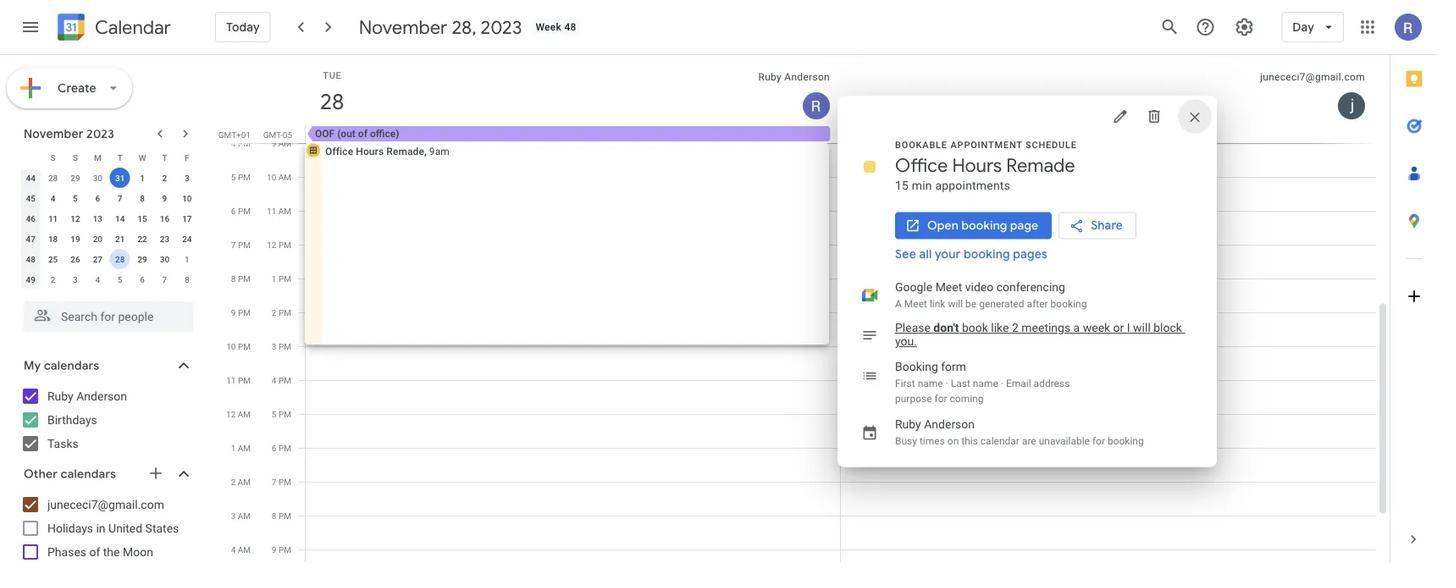 Task type: describe. For each thing, give the bounding box(es) containing it.
(out
[[337, 128, 356, 140]]

am for 1 am
[[238, 443, 251, 453]]

0 horizontal spatial 5 pm
[[231, 172, 251, 182]]

6 up "13" element on the top left
[[95, 193, 100, 203]]

all
[[919, 247, 932, 262]]

1 · from the left
[[946, 377, 948, 389]]

49
[[26, 274, 35, 285]]

28 for 28 element
[[115, 254, 125, 264]]

3 down f
[[185, 173, 189, 183]]

28 column header
[[306, 55, 841, 126]]

10 for 10
[[182, 193, 192, 203]]

5 down october 29 element
[[73, 193, 78, 203]]

other calendars button
[[3, 461, 210, 488]]

booking up see all your booking pages link
[[961, 218, 1007, 233]]

12 for 12 pm
[[267, 240, 276, 250]]

phases
[[47, 545, 86, 559]]

2 for 2 am
[[231, 477, 236, 487]]

1 vertical spatial 2023
[[86, 126, 114, 141]]

week
[[536, 21, 562, 33]]

tue
[[323, 70, 342, 80]]

am for 9 am
[[278, 138, 291, 148]]

12 am
[[226, 409, 251, 419]]

oof (out of office) row
[[298, 126, 1390, 143]]

1 vertical spatial 8 pm
[[272, 511, 291, 521]]

4 inside 'december 4' element
[[95, 274, 100, 285]]

0 vertical spatial 6 pm
[[231, 206, 251, 216]]

2 name from the left
[[973, 377, 998, 389]]

4 down october 28 element
[[51, 193, 55, 203]]

first
[[895, 377, 915, 389]]

gmt-
[[263, 130, 283, 140]]

other
[[24, 467, 58, 482]]

0 vertical spatial 8 pm
[[231, 274, 251, 284]]

2 inside book like 2 meetings a week or i will block you.
[[1012, 321, 1019, 335]]

27
[[93, 254, 102, 264]]

44
[[26, 173, 35, 183]]

week
[[1083, 321, 1110, 335]]

17
[[182, 213, 192, 224]]

14 element
[[110, 208, 130, 229]]

for inside the booking form first name · last name · email address purpose for coming
[[934, 393, 947, 404]]

ruby inside the ruby anderson busy times on this calendar are unavailable for booking
[[895, 417, 921, 431]]

pages
[[1013, 247, 1048, 262]]

last
[[951, 377, 970, 389]]

will inside "google meet video conferencing a meet link will be generated after booking"
[[948, 298, 963, 310]]

1 vertical spatial 6 pm
[[272, 443, 291, 453]]

share button
[[1059, 212, 1136, 239]]

18 element
[[43, 229, 63, 249]]

main drawer image
[[20, 17, 41, 37]]

ruby inside my calendars list
[[47, 389, 73, 403]]

pm right "3 am"
[[279, 511, 291, 521]]

f
[[185, 152, 189, 163]]

meetings
[[1022, 321, 1071, 335]]

30 for 30 element
[[160, 254, 169, 264]]

am for 2 am
[[238, 477, 251, 487]]

share
[[1091, 218, 1123, 233]]

december 5 element
[[110, 269, 130, 290]]

0 vertical spatial 4 pm
[[231, 138, 251, 148]]

12 pm
[[267, 240, 291, 250]]

7 down 30 element
[[162, 274, 167, 285]]

pm right 12 am
[[279, 409, 291, 419]]

28,
[[452, 15, 476, 39]]

24
[[182, 234, 192, 244]]

pm down 10 pm at the bottom of page
[[238, 375, 251, 385]]

1 down w
[[140, 173, 145, 183]]

office for office hours remade
[[895, 154, 948, 177]]

2 · from the left
[[1001, 377, 1003, 389]]

my calendars list
[[3, 383, 210, 457]]

w
[[139, 152, 146, 163]]

30 for october 30 element
[[93, 173, 102, 183]]

3 for 'december 3' element
[[73, 274, 78, 285]]

1 horizontal spatial 5 pm
[[272, 409, 291, 419]]

december 7 element
[[154, 269, 175, 290]]

unavailable
[[1039, 435, 1090, 447]]

or
[[1113, 321, 1124, 335]]

create button
[[7, 68, 132, 108]]

row containing 44
[[19, 168, 198, 188]]

email
[[1006, 377, 1031, 389]]

block
[[1154, 321, 1182, 335]]

1 pm
[[272, 274, 291, 284]]

calendars for other calendars
[[61, 467, 116, 482]]

pm down 1 pm
[[279, 307, 291, 318]]

8 up 15 element in the left top of the page
[[140, 193, 145, 203]]

11 am
[[267, 206, 291, 216]]

0 vertical spatial 7 pm
[[231, 240, 251, 250]]

pm right 1 am
[[279, 443, 291, 453]]

1 horizontal spatial 9 pm
[[272, 545, 291, 555]]

booking down the open booking page
[[964, 247, 1010, 262]]

pm left gmt-
[[238, 138, 251, 148]]

remade for office hours remade , 9am
[[386, 145, 424, 157]]

calendar heading
[[91, 16, 171, 39]]

office hours remade
[[895, 154, 1075, 177]]

6 down 29 element
[[140, 274, 145, 285]]

15 min appointments
[[895, 179, 1010, 193]]

5 right 12 am
[[272, 409, 276, 419]]

other calendars list
[[3, 491, 210, 563]]

15 element
[[132, 208, 152, 229]]

book like 2 meetings a week or i will block you.
[[895, 321, 1185, 348]]

9 right "4 am" at the left bottom
[[272, 545, 276, 555]]

row containing 46
[[19, 208, 198, 229]]

2 for december 2 element
[[51, 274, 55, 285]]

pm up 10 pm at the bottom of page
[[238, 307, 251, 318]]

add other calendars image
[[147, 465, 164, 482]]

0 horizontal spatial meet
[[904, 298, 927, 310]]

1 vertical spatial 4 pm
[[272, 375, 291, 385]]

october 31, today element
[[110, 168, 130, 188]]

8 right december 8 element
[[231, 274, 236, 284]]

21
[[115, 234, 125, 244]]

see all your booking pages
[[895, 247, 1048, 262]]

20
[[93, 234, 102, 244]]

0 vertical spatial meet
[[935, 280, 962, 294]]

1 for the december 1 element
[[185, 254, 189, 264]]

11 pm
[[226, 375, 251, 385]]

calendar
[[980, 435, 1019, 447]]

2 pm
[[272, 307, 291, 318]]

11 for 11
[[48, 213, 58, 224]]

0 vertical spatial 2023
[[481, 15, 522, 39]]

0 vertical spatial 48
[[564, 21, 576, 33]]

pm right the '2 am'
[[279, 477, 291, 487]]

my calendars
[[24, 358, 99, 373]]

remade for office hours remade
[[1006, 154, 1075, 177]]

like
[[991, 321, 1009, 335]]

am for 12 am
[[238, 409, 251, 419]]

november for november 2023
[[24, 126, 83, 141]]

25
[[48, 254, 58, 264]]

holidays in united states
[[47, 521, 179, 535]]

you.
[[895, 335, 917, 348]]

book
[[962, 321, 988, 335]]

pm down 2 pm
[[279, 341, 291, 351]]

23 element
[[154, 229, 175, 249]]

3 for 3 pm
[[272, 341, 276, 351]]

ruby anderson inside my calendars list
[[47, 389, 127, 403]]

page
[[1010, 218, 1038, 233]]

0 vertical spatial 9 pm
[[231, 307, 251, 318]]

12 element
[[65, 208, 85, 229]]

booking inside "google meet video conferencing a meet link will be generated after booking"
[[1051, 298, 1087, 310]]

1 am
[[231, 443, 251, 453]]

pm up 11 pm
[[238, 341, 251, 351]]

23
[[160, 234, 169, 244]]

row containing s
[[19, 147, 198, 168]]

google
[[895, 280, 933, 294]]

31 cell
[[109, 168, 131, 188]]

pm down '3 pm'
[[279, 375, 291, 385]]

birthdays
[[47, 413, 97, 427]]

29 for october 29 element
[[70, 173, 80, 183]]

1 horizontal spatial 7 pm
[[272, 477, 291, 487]]

m
[[94, 152, 101, 163]]

tuesday, november 28 element
[[312, 82, 351, 121]]

pm left "11 am"
[[238, 206, 251, 216]]

pm left 1 pm
[[238, 274, 251, 284]]

are
[[1022, 435, 1036, 447]]

9 inside row
[[162, 193, 167, 203]]

calendar
[[95, 16, 171, 39]]

a
[[1073, 321, 1080, 335]]

video
[[965, 280, 994, 294]]

junececi7@gmail.com inside 28 grid
[[1260, 71, 1365, 83]]

november 2023 grid
[[16, 147, 198, 290]]

12 for 12
[[70, 213, 80, 224]]

21 element
[[110, 229, 130, 249]]

don't
[[934, 321, 959, 335]]

28 for october 28 element
[[48, 173, 58, 183]]

today button
[[215, 7, 271, 47]]

pm right "4 am" at the left bottom
[[279, 545, 291, 555]]

10 am
[[267, 172, 291, 182]]

states
[[145, 521, 179, 535]]

busy
[[895, 435, 917, 447]]

am for 11 am
[[278, 206, 291, 216]]

in
[[96, 521, 106, 535]]

gmt+01
[[218, 130, 251, 140]]

my calendars button
[[3, 352, 210, 379]]

the
[[103, 545, 120, 559]]

11 for 11 pm
[[226, 375, 236, 385]]

will inside book like 2 meetings a week or i will block you.
[[1133, 321, 1151, 335]]

november 28, 2023
[[359, 15, 522, 39]]

9 up 10 pm at the bottom of page
[[231, 307, 236, 318]]



Task type: locate. For each thing, give the bounding box(es) containing it.
1 vertical spatial of
[[89, 545, 100, 559]]

2 s from the left
[[73, 152, 78, 163]]

november for november 28, 2023
[[359, 15, 447, 39]]

15
[[895, 179, 909, 193], [138, 213, 147, 224]]

48 down 47
[[26, 254, 35, 264]]

12 up '19'
[[70, 213, 80, 224]]

hours down 'oof (out of office)'
[[356, 145, 384, 157]]

booking
[[961, 218, 1007, 233], [964, 247, 1010, 262], [1051, 298, 1087, 310], [1108, 435, 1144, 447]]

1 vertical spatial anderson
[[76, 389, 127, 403]]

tab list
[[1391, 55, 1437, 516]]

anderson down my calendars dropdown button
[[76, 389, 127, 403]]

0 horizontal spatial 4 pm
[[231, 138, 251, 148]]

1 horizontal spatial t
[[162, 152, 167, 163]]

please
[[895, 321, 931, 335]]

2 vertical spatial 10
[[226, 341, 236, 351]]

20 element
[[87, 229, 108, 249]]

1 vertical spatial junececi7@gmail.com
[[47, 498, 164, 511]]

1 vertical spatial will
[[1133, 321, 1151, 335]]

for inside the ruby anderson busy times on this calendar are unavailable for booking
[[1092, 435, 1105, 447]]

0 horizontal spatial junececi7@gmail.com
[[47, 498, 164, 511]]

day button
[[1282, 7, 1344, 47]]

1 vertical spatial ruby
[[47, 389, 73, 403]]

0 vertical spatial 15
[[895, 179, 909, 193]]

am for 3 am
[[238, 511, 251, 521]]

· left the 'email'
[[1001, 377, 1003, 389]]

generated
[[979, 298, 1024, 310]]

5
[[231, 172, 236, 182], [73, 193, 78, 203], [118, 274, 122, 285], [272, 409, 276, 419]]

pm left 12 pm
[[238, 240, 251, 250]]

9 am
[[272, 138, 291, 148]]

5 row from the top
[[19, 229, 198, 249]]

form
[[941, 360, 966, 374]]

· left last
[[946, 377, 948, 389]]

1 vertical spatial 28
[[48, 173, 58, 183]]

am up the '2 am'
[[238, 443, 251, 453]]

1 s from the left
[[50, 152, 56, 163]]

calendars for my calendars
[[44, 358, 99, 373]]

ruby anderson up oof (out of office) row
[[758, 71, 830, 83]]

1 down 12 pm
[[272, 274, 276, 284]]

hours
[[356, 145, 384, 157], [952, 154, 1002, 177]]

pm up 1 pm
[[279, 240, 291, 250]]

12 for 12 am
[[226, 409, 236, 419]]

3 row from the top
[[19, 188, 198, 208]]

27 element
[[87, 249, 108, 269]]

junececi7@gmail.com down day dropdown button
[[1260, 71, 1365, 83]]

1 vertical spatial 12
[[267, 240, 276, 250]]

december 4 element
[[87, 269, 108, 290]]

hours for office hours remade
[[952, 154, 1002, 177]]

10
[[267, 172, 276, 182], [182, 193, 192, 203], [226, 341, 236, 351]]

ruby inside 28 column header
[[758, 71, 782, 83]]

1 vertical spatial 9 pm
[[272, 545, 291, 555]]

anderson inside 28 column header
[[784, 71, 830, 83]]

25 element
[[43, 249, 63, 269]]

7 pm right the '2 am'
[[272, 477, 291, 487]]

1 horizontal spatial 2023
[[481, 15, 522, 39]]

will
[[948, 298, 963, 310], [1133, 321, 1151, 335]]

26 element
[[65, 249, 85, 269]]

6 left "11 am"
[[231, 206, 236, 216]]

11 inside "november 2023" grid
[[48, 213, 58, 224]]

Search for people text field
[[34, 301, 183, 332]]

11
[[267, 206, 276, 216], [48, 213, 58, 224], [226, 375, 236, 385]]

28 inside cell
[[115, 254, 125, 264]]

10 element
[[177, 188, 197, 208]]

9 pm right "4 am" at the left bottom
[[272, 545, 291, 555]]

9 pm up 10 pm at the bottom of page
[[231, 307, 251, 318]]

of inside oof (out of office) button
[[358, 128, 367, 140]]

office)
[[370, 128, 399, 140]]

7 pm
[[231, 240, 251, 250], [272, 477, 291, 487]]

47
[[26, 234, 35, 244]]

29
[[70, 173, 80, 183], [138, 254, 147, 264]]

0 horizontal spatial name
[[918, 377, 943, 389]]

7 left 12 pm
[[231, 240, 236, 250]]

None search field
[[0, 295, 210, 332]]

of right (out
[[358, 128, 367, 140]]

i
[[1127, 321, 1130, 335]]

29 down 22
[[138, 254, 147, 264]]

22 element
[[132, 229, 152, 249]]

0 horizontal spatial hours
[[356, 145, 384, 157]]

19 element
[[65, 229, 85, 249]]

0 horizontal spatial 8 pm
[[231, 274, 251, 284]]

8 down the december 1 element
[[185, 274, 189, 285]]

2 horizontal spatial ruby
[[895, 417, 921, 431]]

8 right "3 am"
[[272, 511, 276, 521]]

october 29 element
[[65, 168, 85, 188]]

row containing 49
[[19, 269, 198, 290]]

0 horizontal spatial remade
[[386, 145, 424, 157]]

delete appointment schedule image
[[1146, 108, 1163, 125]]

0 horizontal spatial 12
[[70, 213, 80, 224]]

1 vertical spatial 15
[[138, 213, 147, 224]]

am for 4 am
[[238, 545, 251, 555]]

8 pm right "3 am"
[[272, 511, 291, 521]]

anderson inside my calendars list
[[76, 389, 127, 403]]

0 horizontal spatial ·
[[946, 377, 948, 389]]

1 down 24 'element'
[[185, 254, 189, 264]]

tue 28
[[319, 70, 343, 116]]

today
[[226, 19, 260, 35]]

0 horizontal spatial 28
[[48, 173, 58, 183]]

name up coming
[[973, 377, 998, 389]]

1 horizontal spatial ruby
[[758, 71, 782, 83]]

10 up 11 pm
[[226, 341, 236, 351]]

11 up '18'
[[48, 213, 58, 224]]

1 horizontal spatial 6 pm
[[272, 443, 291, 453]]

1 for 1 am
[[231, 443, 236, 453]]

9am
[[429, 145, 450, 157]]

17 element
[[177, 208, 197, 229]]

0 vertical spatial 28
[[319, 88, 343, 116]]

0 vertical spatial ruby
[[758, 71, 782, 83]]

0 vertical spatial 10
[[267, 172, 276, 182]]

1 horizontal spatial ·
[[1001, 377, 1003, 389]]

0 horizontal spatial t
[[117, 152, 123, 163]]

open
[[927, 218, 959, 233]]

remade down the schedule
[[1006, 154, 1075, 177]]

2 down 1 pm
[[272, 307, 276, 318]]

tasks
[[47, 437, 79, 451]]

2 horizontal spatial 28
[[319, 88, 343, 116]]

row group
[[19, 168, 198, 290]]

min
[[912, 179, 932, 193]]

1 horizontal spatial 4 pm
[[272, 375, 291, 385]]

1 horizontal spatial office
[[895, 154, 948, 177]]

8 pm left 1 pm
[[231, 274, 251, 284]]

0 horizontal spatial 48
[[26, 254, 35, 264]]

of inside other calendars list
[[89, 545, 100, 559]]

office inside 28 grid
[[325, 145, 353, 157]]

calendars right 'my'
[[44, 358, 99, 373]]

0 horizontal spatial ruby
[[47, 389, 73, 403]]

row containing 47
[[19, 229, 198, 249]]

december 6 element
[[132, 269, 152, 290]]

1 horizontal spatial hours
[[952, 154, 1002, 177]]

a
[[895, 298, 902, 310]]

48 right week
[[564, 21, 576, 33]]

3 inside 'december 3' element
[[73, 274, 78, 285]]

times
[[920, 435, 945, 447]]

1 horizontal spatial will
[[1133, 321, 1151, 335]]

appointment
[[951, 140, 1023, 150]]

1 horizontal spatial of
[[358, 128, 367, 140]]

30 down the m
[[93, 173, 102, 183]]

0 horizontal spatial anderson
[[76, 389, 127, 403]]

2 vertical spatial ruby
[[895, 417, 921, 431]]

0 horizontal spatial of
[[89, 545, 100, 559]]

2 down 25 element
[[51, 274, 55, 285]]

1 row from the top
[[19, 147, 198, 168]]

3 am
[[231, 511, 251, 521]]

hours up appointments
[[952, 154, 1002, 177]]

10 for 10 pm
[[226, 341, 236, 351]]

am for 10 am
[[278, 172, 291, 182]]

row containing 45
[[19, 188, 198, 208]]

other calendars
[[24, 467, 116, 482]]

3 pm
[[272, 341, 291, 351]]

31
[[115, 173, 125, 183]]

booking form first name · last name · email address purpose for coming
[[895, 360, 1070, 404]]

15 for 15 min appointments
[[895, 179, 909, 193]]

6 row from the top
[[19, 249, 198, 269]]

my
[[24, 358, 41, 373]]

see all your booking pages link
[[895, 247, 1048, 262]]

28 down 21
[[115, 254, 125, 264]]

1 vertical spatial ruby anderson
[[47, 389, 127, 403]]

2 row from the top
[[19, 168, 198, 188]]

13
[[93, 213, 102, 224]]

pm left 10 am
[[238, 172, 251, 182]]

0 vertical spatial junececi7@gmail.com
[[1260, 71, 1365, 83]]

9
[[272, 138, 276, 148], [162, 193, 167, 203], [231, 307, 236, 318], [272, 545, 276, 555]]

29 for 29 element
[[138, 254, 147, 264]]

11 for 11 am
[[267, 206, 276, 216]]

7 right the '2 am'
[[272, 477, 276, 487]]

1 vertical spatial 10
[[182, 193, 192, 203]]

1 horizontal spatial anderson
[[784, 71, 830, 83]]

28 down tue
[[319, 88, 343, 116]]

december 2 element
[[43, 269, 63, 290]]

3 down 26 element
[[73, 274, 78, 285]]

0 horizontal spatial office
[[325, 145, 353, 157]]

30 down 23
[[160, 254, 169, 264]]

0 horizontal spatial 11
[[48, 213, 58, 224]]

am up "3 am"
[[238, 477, 251, 487]]

1 horizontal spatial 30
[[160, 254, 169, 264]]

24 element
[[177, 229, 197, 249]]

1 inside the december 1 element
[[185, 254, 189, 264]]

2 up 16 element
[[162, 173, 167, 183]]

2 horizontal spatial anderson
[[924, 417, 975, 431]]

remade down office)
[[386, 145, 424, 157]]

28 cell
[[109, 249, 131, 269]]

4 down '3 pm'
[[272, 375, 276, 385]]

13 element
[[87, 208, 108, 229]]

28 inside column header
[[319, 88, 343, 116]]

30 element
[[154, 249, 175, 269]]

december 3 element
[[65, 269, 85, 290]]

am down 9 am
[[278, 172, 291, 182]]

purpose
[[895, 393, 932, 404]]

6 pm right 1 am
[[272, 443, 291, 453]]

t up 31
[[117, 152, 123, 163]]

am down "3 am"
[[238, 545, 251, 555]]

6 right 1 am
[[272, 443, 276, 453]]

4 down "3 am"
[[231, 545, 236, 555]]

1 horizontal spatial s
[[73, 152, 78, 163]]

0 vertical spatial for
[[934, 393, 947, 404]]

1 horizontal spatial 29
[[138, 254, 147, 264]]

2 vertical spatial anderson
[[924, 417, 975, 431]]

bookable appointment schedule
[[895, 140, 1077, 150]]

1 vertical spatial for
[[1092, 435, 1105, 447]]

7 pm left 12 pm
[[231, 240, 251, 250]]

of
[[358, 128, 367, 140], [89, 545, 100, 559]]

28 grid
[[217, 55, 1390, 563]]

1 horizontal spatial remade
[[1006, 154, 1075, 177]]

4 row from the top
[[19, 208, 198, 229]]

2 horizontal spatial 10
[[267, 172, 276, 182]]

ruby anderson inside 28 column header
[[758, 71, 830, 83]]

junececi7@gmail.com inside other calendars list
[[47, 498, 164, 511]]

16
[[160, 213, 169, 224]]

05
[[283, 130, 292, 140]]

4
[[231, 138, 236, 148], [51, 193, 55, 203], [95, 274, 100, 285], [272, 375, 276, 385], [231, 545, 236, 555]]

3 for 3 am
[[231, 511, 236, 521]]

1 horizontal spatial november
[[359, 15, 447, 39]]

48 inside row group
[[26, 254, 35, 264]]

4 down 27 element
[[95, 274, 100, 285]]

booking inside the ruby anderson busy times on this calendar are unavailable for booking
[[1108, 435, 1144, 447]]

1 t from the left
[[117, 152, 123, 163]]

office for office hours remade , 9am
[[325, 145, 353, 157]]

for left coming
[[934, 393, 947, 404]]

1 horizontal spatial 28
[[115, 254, 125, 264]]

8 pm
[[231, 274, 251, 284], [272, 511, 291, 521]]

for right unavailable
[[1092, 435, 1105, 447]]

0 vertical spatial 12
[[70, 213, 80, 224]]

bookable
[[895, 140, 948, 150]]

1 horizontal spatial 8 pm
[[272, 511, 291, 521]]

1 vertical spatial calendars
[[61, 467, 116, 482]]

meet
[[935, 280, 962, 294], [904, 298, 927, 310]]

1 for 1 pm
[[272, 274, 276, 284]]

week 48
[[536, 21, 576, 33]]

hours for office hours remade , 9am
[[356, 145, 384, 157]]

5 pm right 12 am
[[272, 409, 291, 419]]

0 vertical spatial calendars
[[44, 358, 99, 373]]

7 down the october 31, today element
[[118, 193, 122, 203]]

0 vertical spatial 30
[[93, 173, 102, 183]]

booking up the a
[[1051, 298, 1087, 310]]

row containing 48
[[19, 249, 198, 269]]

1 horizontal spatial 15
[[895, 179, 909, 193]]

5 down gmt+01
[[231, 172, 236, 182]]

office hours remade heading
[[895, 154, 1075, 177]]

12 inside row
[[70, 213, 80, 224]]

0 vertical spatial anderson
[[784, 71, 830, 83]]

9 left 05
[[272, 138, 276, 148]]

after
[[1027, 298, 1048, 310]]

2 horizontal spatial 11
[[267, 206, 276, 216]]

1 horizontal spatial for
[[1092, 435, 1105, 447]]

10 up "11 am"
[[267, 172, 276, 182]]

open booking page
[[927, 218, 1038, 233]]

remade inside 28 grid
[[386, 145, 424, 157]]

december 1 element
[[177, 249, 197, 269]]

28 element
[[110, 249, 130, 269]]

1 horizontal spatial 10
[[226, 341, 236, 351]]

28 right 44
[[48, 173, 58, 183]]

4 left gmt-
[[231, 138, 236, 148]]

15 up 22
[[138, 213, 147, 224]]

calendar element
[[54, 10, 171, 47]]

anderson up on
[[924, 417, 975, 431]]

0 vertical spatial 29
[[70, 173, 80, 183]]

t right w
[[162, 152, 167, 163]]

0 horizontal spatial will
[[948, 298, 963, 310]]

28
[[319, 88, 343, 116], [48, 173, 58, 183], [115, 254, 125, 264]]

7 row from the top
[[19, 269, 198, 290]]

1 horizontal spatial ruby anderson
[[758, 71, 830, 83]]

please don't
[[895, 321, 959, 335]]

12 down 11 pm
[[226, 409, 236, 419]]

this
[[961, 435, 978, 447]]

0 horizontal spatial s
[[50, 152, 56, 163]]

,
[[424, 145, 427, 157]]

anderson inside the ruby anderson busy times on this calendar are unavailable for booking
[[924, 417, 975, 431]]

hours inside 28 grid
[[356, 145, 384, 157]]

1 name from the left
[[918, 377, 943, 389]]

5 down "28" cell
[[118, 274, 122, 285]]

pm up 2 pm
[[279, 274, 291, 284]]

11 element
[[43, 208, 63, 229]]

phases of the moon
[[47, 545, 153, 559]]

11 up 12 am
[[226, 375, 236, 385]]

december 8 element
[[177, 269, 197, 290]]

ruby anderson busy times on this calendar are unavailable for booking
[[895, 417, 1144, 447]]

united
[[108, 521, 142, 535]]

0 vertical spatial november
[[359, 15, 447, 39]]

7
[[118, 193, 122, 203], [231, 240, 236, 250], [162, 274, 167, 285], [272, 477, 276, 487]]

1 horizontal spatial name
[[973, 377, 998, 389]]

link
[[930, 298, 945, 310]]

18
[[48, 234, 58, 244]]

meet down google at the right
[[904, 298, 927, 310]]

14
[[115, 213, 125, 224]]

1 down 12 am
[[231, 443, 236, 453]]

2 inside december 2 element
[[51, 274, 55, 285]]

row group containing 44
[[19, 168, 198, 290]]

calendars down "tasks"
[[61, 467, 116, 482]]

·
[[946, 377, 948, 389], [1001, 377, 1003, 389]]

1 horizontal spatial 48
[[564, 21, 576, 33]]

12 down "11 am"
[[267, 240, 276, 250]]

2 up "3 am"
[[231, 477, 236, 487]]

16 element
[[154, 208, 175, 229]]

2023 up the m
[[86, 126, 114, 141]]

day
[[1293, 19, 1314, 35]]

oof (out of office)
[[315, 128, 399, 140]]

row group inside "november 2023" grid
[[19, 168, 198, 290]]

46
[[26, 213, 35, 224]]

1 horizontal spatial junececi7@gmail.com
[[1260, 71, 1365, 83]]

your
[[935, 247, 961, 262]]

0 horizontal spatial ruby anderson
[[47, 389, 127, 403]]

15 for 15
[[138, 213, 147, 224]]

15 inside row
[[138, 213, 147, 224]]

row
[[19, 147, 198, 168], [19, 168, 198, 188], [19, 188, 198, 208], [19, 208, 198, 229], [19, 229, 198, 249], [19, 249, 198, 269], [19, 269, 198, 290]]

0 horizontal spatial 2023
[[86, 126, 114, 141]]

am up 10 am
[[278, 138, 291, 148]]

0 horizontal spatial 10
[[182, 193, 192, 203]]

0 horizontal spatial 30
[[93, 173, 102, 183]]

2 for 2 pm
[[272, 307, 276, 318]]

4 am
[[231, 545, 251, 555]]

2 horizontal spatial 12
[[267, 240, 276, 250]]

1 horizontal spatial 11
[[226, 375, 236, 385]]

booking
[[895, 360, 938, 374]]

1 vertical spatial 30
[[160, 254, 169, 264]]

15 left min at the right top
[[895, 179, 909, 193]]

1 vertical spatial november
[[24, 126, 83, 141]]

settings menu image
[[1234, 17, 1254, 37]]

19
[[70, 234, 80, 244]]

0 horizontal spatial 9 pm
[[231, 307, 251, 318]]

october 30 element
[[87, 168, 108, 188]]

november
[[359, 15, 447, 39], [24, 126, 83, 141]]

2 vertical spatial 28
[[115, 254, 125, 264]]

10 inside 10 element
[[182, 193, 192, 203]]

2 t from the left
[[162, 152, 167, 163]]

2 vertical spatial 12
[[226, 409, 236, 419]]

pm
[[238, 138, 251, 148], [238, 172, 251, 182], [238, 206, 251, 216], [238, 240, 251, 250], [279, 240, 291, 250], [238, 274, 251, 284], [279, 274, 291, 284], [238, 307, 251, 318], [279, 307, 291, 318], [238, 341, 251, 351], [279, 341, 291, 351], [238, 375, 251, 385], [279, 375, 291, 385], [279, 409, 291, 419], [279, 443, 291, 453], [279, 477, 291, 487], [279, 511, 291, 521], [279, 545, 291, 555]]

november left 28,
[[359, 15, 447, 39]]

meet up link
[[935, 280, 962, 294]]

2023 right 28,
[[481, 15, 522, 39]]

10 for 10 am
[[267, 172, 276, 182]]

on
[[947, 435, 959, 447]]

1 vertical spatial 5 pm
[[272, 409, 291, 419]]

29 element
[[132, 249, 152, 269]]

22
[[138, 234, 147, 244]]

office
[[325, 145, 353, 157], [895, 154, 948, 177]]

address
[[1034, 377, 1070, 389]]

moon
[[123, 545, 153, 559]]

october 28 element
[[43, 168, 63, 188]]



Task type: vqa. For each thing, say whether or not it's contained in the screenshot.
22
yes



